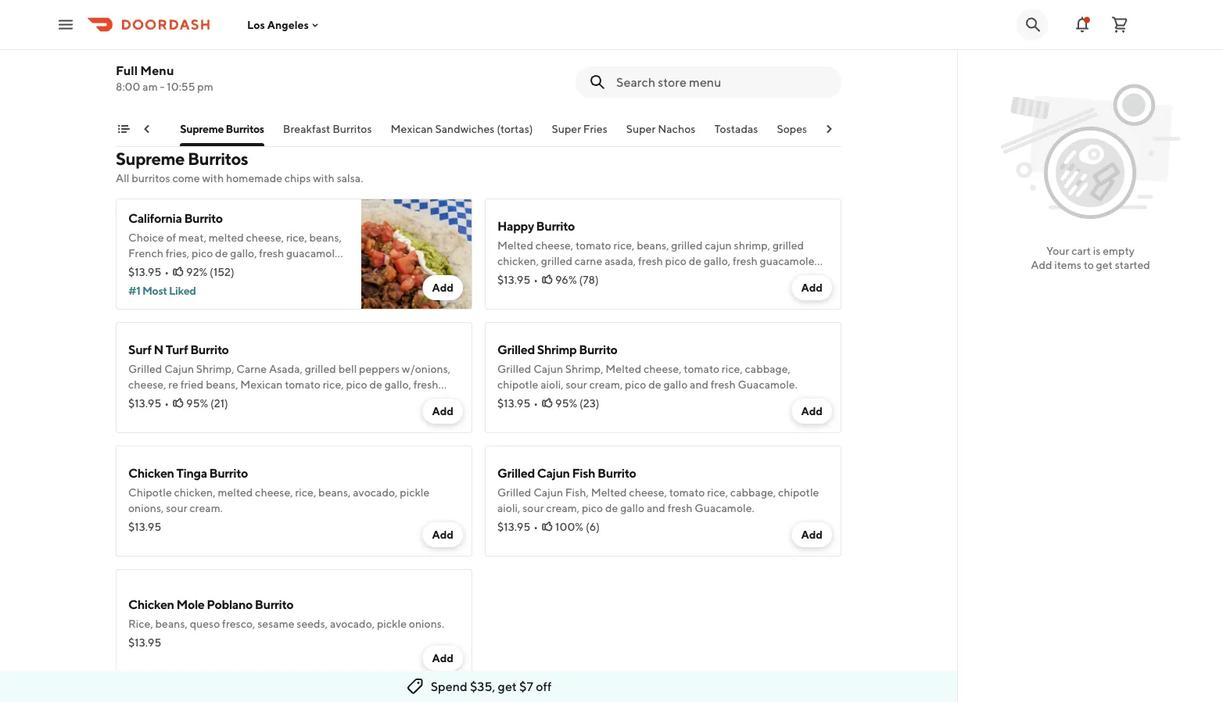 Task type: locate. For each thing, give the bounding box(es) containing it.
cream. down the tinga
[[190, 502, 223, 515]]

cajun
[[164, 362, 194, 375], [533, 362, 563, 375], [537, 466, 570, 481], [533, 486, 563, 499]]

tomato inside the "grilled cajun fish burrito grilled cajun fish, melted cheese, tomato rice, cabbage, chipotle aioli, sour cream, pico de gallo and fresh guacamole."
[[669, 486, 705, 499]]

cabbage, inside grilled shrimp burrito grilled cajun shrimp, melted cheese, tomato rice, cabbage, chipotle aioli, sour cream, pico de gallo and fresh guacamole.
[[745, 362, 791, 375]]

cheese, inside california burrito choice of meat, melted cheese, rice, beans, french fries, pico de gallo, fresh guacamole and sour cream.
[[246, 231, 284, 244]]

0 horizontal spatial gallo
[[620, 502, 644, 515]]

de inside surf n turf burrito grilled cajun shrimp, carne asada, grilled bell peppers w/onions, cheese, re fried beans, mexican tomato rice, pico de gallo, fresh guacamole and crema..
[[369, 378, 382, 391]]

peppers
[[359, 362, 400, 375]]

happy
[[497, 219, 534, 233]]

• for grilled shrimp burrito
[[534, 397, 538, 410]]

off
[[536, 679, 552, 694]]

add button for grilled shrimp burrito
[[792, 399, 832, 424]]

super left fries
[[552, 122, 581, 135]]

add button for chicken tinga burrito
[[423, 522, 463, 547]]

gallo, inside 'happy burrito melted cheese, tomato rice, beans, grilled cajun shrimp, grilled chicken, grilled carne asada, fresh pico de gallo, fresh guacamole and sour cream.'
[[704, 255, 731, 267]]

$13.95 left 95% (23)
[[497, 397, 530, 410]]

pickle
[[400, 486, 430, 499], [377, 617, 407, 630]]

fries,
[[166, 247, 189, 260]]

0 horizontal spatial with
[[202, 172, 224, 185]]

92% (152)
[[186, 265, 234, 278]]

de
[[215, 247, 228, 260], [689, 255, 702, 267], [369, 378, 382, 391], [648, 378, 661, 391], [605, 502, 618, 515]]

$13.95 • left 96%
[[497, 273, 538, 286]]

melted for tinga
[[218, 486, 253, 499]]

cheese, inside 'happy burrito melted cheese, tomato rice, beans, grilled cajun shrimp, grilled chicken, grilled carne asada, fresh pico de gallo, fresh guacamole and sour cream.'
[[535, 239, 573, 252]]

1 vertical spatial chipotle
[[778, 486, 819, 499]]

$13.95 down surf
[[128, 397, 161, 410]]

shrimp, down "shrimp"
[[565, 362, 603, 375]]

cream. inside 'happy burrito melted cheese, tomato rice, beans, grilled cajun shrimp, grilled chicken, grilled carne asada, fresh pico de gallo, fresh guacamole and sour cream.'
[[542, 270, 575, 283]]

1 shrimp, from the left
[[196, 362, 234, 375]]

$13.95 down french
[[128, 265, 161, 278]]

supreme burritos
[[180, 122, 264, 135]]

chicken up rice,
[[128, 597, 174, 612]]

• for grilled cajun fish burrito
[[534, 520, 538, 533]]

burritos for supreme burritos
[[226, 122, 264, 135]]

1 vertical spatial pickle
[[377, 617, 407, 630]]

0 vertical spatial guacamole.
[[738, 378, 798, 391]]

with right chips
[[313, 172, 335, 185]]

get right to
[[1096, 258, 1113, 271]]

95% for burrito
[[186, 397, 208, 410]]

supreme inside supreme burritos all burritos come with homemade chips with salsa.
[[116, 149, 185, 169]]

0 horizontal spatial cream,
[[546, 502, 580, 515]]

• left 95% (23)
[[534, 397, 538, 410]]

super for super fries
[[552, 122, 581, 135]]

1 horizontal spatial get
[[1096, 258, 1113, 271]]

1 horizontal spatial cream,
[[589, 378, 623, 391]]

guacamole.
[[738, 378, 798, 391], [695, 502, 754, 515]]

sour
[[149, 262, 171, 275], [518, 270, 540, 283], [566, 378, 587, 391], [166, 502, 187, 515], [523, 502, 544, 515]]

• left 96%
[[534, 273, 538, 286]]

super inside super fries 'button'
[[552, 122, 581, 135]]

• left 100%
[[534, 520, 538, 533]]

rice,
[[286, 231, 307, 244], [614, 239, 635, 252], [722, 362, 743, 375], [323, 378, 344, 391], [295, 486, 316, 499], [707, 486, 728, 499]]

shrimp, up fried
[[196, 362, 234, 375]]

chipotle inside grilled shrimp burrito grilled cajun shrimp, melted cheese, tomato rice, cabbage, chipotle aioli, sour cream, pico de gallo and fresh guacamole.
[[497, 378, 538, 391]]

aioli,
[[541, 378, 564, 391], [497, 502, 520, 515]]

tomato inside surf n turf burrito grilled cajun shrimp, carne asada, grilled bell peppers w/onions, cheese, re fried beans, mexican tomato rice, pico de gallo, fresh guacamole and crema..
[[285, 378, 321, 391]]

chipotle inside the "grilled cajun fish burrito grilled cajun fish, melted cheese, tomato rice, cabbage, chipotle aioli, sour cream, pico de gallo and fresh guacamole."
[[778, 486, 819, 499]]

crema..
[[206, 394, 242, 407]]

$13.95 • down 're'
[[128, 397, 169, 410]]

grilled cajun fish burrito grilled cajun fish, melted cheese, tomato rice, cabbage, chipotle aioli, sour cream, pico de gallo and fresh guacamole.
[[497, 466, 819, 515]]

gallo inside grilled shrimp burrito grilled cajun shrimp, melted cheese, tomato rice, cabbage, chipotle aioli, sour cream, pico de gallo and fresh guacamole.
[[663, 378, 688, 391]]

1 horizontal spatial with
[[313, 172, 335, 185]]

0 horizontal spatial chipotle
[[497, 378, 538, 391]]

sesame
[[257, 617, 294, 630]]

95% (23)
[[555, 397, 599, 410]]

95%
[[186, 397, 208, 410], [555, 397, 577, 410]]

carnitas
[[128, 20, 175, 35]]

beans,
[[309, 231, 342, 244], [637, 239, 669, 252], [206, 378, 238, 391], [318, 486, 351, 499], [155, 617, 188, 630]]

$13.95 inside "chicken mole poblano burrito rice, beans, queso fresco, sesame seeds, avocado, pickle onions. $13.95 add"
[[128, 636, 161, 649]]

0 vertical spatial chicken
[[128, 466, 174, 481]]

0 horizontal spatial mexican
[[240, 378, 283, 391]]

burrito up pork.
[[177, 20, 215, 35]]

supreme for supreme burritos all burritos come with homemade chips with salsa.
[[116, 149, 185, 169]]

rice,
[[128, 617, 153, 630]]

liked
[[169, 284, 196, 297]]

$13.95 for surf n turf burrito
[[128, 397, 161, 410]]

96% (78)
[[555, 273, 599, 286]]

fresh inside surf n turf burrito grilled cajun shrimp, carne asada, grilled bell peppers w/onions, cheese, re fried beans, mexican tomato rice, pico de gallo, fresh guacamole and crema..
[[413, 378, 438, 391]]

spend $35, get $7 off
[[431, 679, 552, 694]]

items
[[1054, 258, 1081, 271]]

$13.95
[[128, 265, 161, 278], [497, 273, 530, 286], [128, 397, 161, 410], [497, 397, 530, 410], [128, 520, 161, 533], [497, 520, 530, 533], [128, 636, 161, 649]]

homemade
[[226, 172, 282, 185]]

rice, inside chicken tinga burrito chipotle chicken, melted cheese, rice, beans, avocado, pickle onions, sour cream. $13.95 add
[[295, 486, 316, 499]]

chicken,
[[497, 255, 539, 267], [174, 486, 216, 499]]

1 vertical spatial melted
[[218, 486, 253, 499]]

chicken, down happy
[[497, 255, 539, 267]]

95% down fried
[[186, 397, 208, 410]]

$13.95 • down french
[[128, 265, 169, 278]]

cream, inside the "grilled cajun fish burrito grilled cajun fish, melted cheese, tomato rice, cabbage, chipotle aioli, sour cream, pico de gallo and fresh guacamole."
[[546, 502, 580, 515]]

1 horizontal spatial super
[[626, 122, 656, 135]]

0 horizontal spatial aioli,
[[497, 502, 520, 515]]

menu
[[140, 63, 174, 78]]

melted for burrito
[[209, 231, 244, 244]]

burrito right fish
[[598, 466, 636, 481]]

1 vertical spatial aioli,
[[497, 502, 520, 515]]

slow
[[128, 40, 152, 53]]

pickle inside chicken tinga burrito chipotle chicken, melted cheese, rice, beans, avocado, pickle onions, sour cream. $13.95 add
[[400, 486, 430, 499]]

beans, inside "chicken mole poblano burrito rice, beans, queso fresco, sesame seeds, avocado, pickle onions. $13.95 add"
[[155, 617, 188, 630]]

2 vertical spatial melted
[[591, 486, 627, 499]]

$13.95 left 96%
[[497, 273, 530, 286]]

get inside your cart is empty add items to get started
[[1096, 258, 1113, 271]]

gallo
[[663, 378, 688, 391], [620, 502, 644, 515]]

come
[[172, 172, 200, 185]]

get
[[1096, 258, 1113, 271], [498, 679, 517, 694]]

add button for happy burrito
[[792, 275, 832, 300]]

grilled
[[497, 342, 535, 357], [128, 362, 162, 375], [497, 362, 531, 375], [497, 466, 535, 481], [497, 486, 531, 499]]

2 shrimp, from the left
[[565, 362, 603, 375]]

add button
[[423, 275, 463, 300], [792, 275, 832, 300], [423, 399, 463, 424], [792, 399, 832, 424], [423, 522, 463, 547], [792, 522, 832, 547], [423, 646, 463, 671]]

grilled left cajun
[[671, 239, 703, 252]]

0 vertical spatial cream,
[[589, 378, 623, 391]]

beans, inside 'happy burrito melted cheese, tomato rice, beans, grilled cajun shrimp, grilled chicken, grilled carne asada, fresh pico de gallo, fresh guacamole and sour cream.'
[[637, 239, 669, 252]]

0 horizontal spatial chicken,
[[174, 486, 216, 499]]

cheese, inside grilled shrimp burrito grilled cajun shrimp, melted cheese, tomato rice, cabbage, chipotle aioli, sour cream, pico de gallo and fresh guacamole.
[[644, 362, 682, 375]]

• up #1 most liked
[[164, 265, 169, 278]]

super left nachos
[[626, 122, 656, 135]]

1 horizontal spatial aioli,
[[541, 378, 564, 391]]

guacamole down chips
[[286, 247, 341, 260]]

rice, inside 'happy burrito melted cheese, tomato rice, beans, grilled cajun shrimp, grilled chicken, grilled carne asada, fresh pico de gallo, fresh guacamole and sour cream.'
[[614, 239, 635, 252]]

gallo inside the "grilled cajun fish burrito grilled cajun fish, melted cheese, tomato rice, cabbage, chipotle aioli, sour cream, pico de gallo and fresh guacamole."
[[620, 502, 644, 515]]

grilled left the bell
[[305, 362, 336, 375]]

1 vertical spatial gallo
[[620, 502, 644, 515]]

$13.95 for grilled cajun fish burrito
[[497, 520, 530, 533]]

am
[[143, 80, 158, 93]]

95% for grilled
[[555, 397, 577, 410]]

0 vertical spatial gallo
[[663, 378, 688, 391]]

add
[[1031, 258, 1052, 271], [432, 281, 454, 294], [801, 281, 823, 294], [432, 405, 454, 418], [801, 405, 823, 418], [432, 528, 454, 541], [801, 528, 823, 541], [432, 652, 454, 665]]

0 vertical spatial avocado,
[[353, 486, 398, 499]]

cream, up (23)
[[589, 378, 623, 391]]

w/onions,
[[402, 362, 451, 375]]

0 horizontal spatial guacamole
[[128, 394, 183, 407]]

92%
[[186, 265, 207, 278]]

guacamole. inside the "grilled cajun fish burrito grilled cajun fish, melted cheese, tomato rice, cabbage, chipotle aioli, sour cream, pico de gallo and fresh guacamole."
[[695, 502, 754, 515]]

grilled up 96%
[[541, 255, 572, 267]]

1 horizontal spatial 95%
[[555, 397, 577, 410]]

quesadilla button
[[826, 121, 879, 146]]

0 vertical spatial pickle
[[400, 486, 430, 499]]

burritos right breakfast
[[333, 122, 372, 135]]

0 vertical spatial chicken,
[[497, 255, 539, 267]]

1 vertical spatial cream,
[[546, 502, 580, 515]]

to
[[1084, 258, 1094, 271]]

mexican
[[391, 122, 433, 135], [240, 378, 283, 391]]

1 horizontal spatial mexican
[[391, 122, 433, 135]]

(23)
[[580, 397, 599, 410]]

0 vertical spatial melted
[[497, 239, 533, 252]]

cream. left (78)
[[542, 270, 575, 283]]

cream, up 100%
[[546, 502, 580, 515]]

guacamole inside 'happy burrito melted cheese, tomato rice, beans, grilled cajun shrimp, grilled chicken, grilled carne asada, fresh pico de gallo, fresh guacamole and sour cream.'
[[760, 255, 814, 267]]

and inside 'happy burrito melted cheese, tomato rice, beans, grilled cajun shrimp, grilled chicken, grilled carne asada, fresh pico de gallo, fresh guacamole and sour cream.'
[[497, 270, 516, 283]]

with right come
[[202, 172, 224, 185]]

chicken, inside 'happy burrito melted cheese, tomato rice, beans, grilled cajun shrimp, grilled chicken, grilled carne asada, fresh pico de gallo, fresh guacamole and sour cream.'
[[497, 255, 539, 267]]

1 vertical spatial supreme
[[116, 149, 185, 169]]

add button for chicken mole poblano burrito
[[423, 646, 463, 671]]

1 vertical spatial mexican
[[240, 378, 283, 391]]

mexican down the carne
[[240, 378, 283, 391]]

cabbage,
[[745, 362, 791, 375], [730, 486, 776, 499]]

• for california burrito
[[164, 265, 169, 278]]

fresh inside grilled shrimp burrito grilled cajun shrimp, melted cheese, tomato rice, cabbage, chipotle aioli, sour cream, pico de gallo and fresh guacamole.
[[711, 378, 736, 391]]

chicken inside chicken tinga burrito chipotle chicken, melted cheese, rice, beans, avocado, pickle onions, sour cream. $13.95 add
[[128, 466, 174, 481]]

$13.95 for happy burrito
[[497, 273, 530, 286]]

chicken up chipotle
[[128, 466, 174, 481]]

avocado, inside chicken tinga burrito chipotle chicken, melted cheese, rice, beans, avocado, pickle onions, sour cream. $13.95 add
[[353, 486, 398, 499]]

1 vertical spatial cabbage,
[[730, 486, 776, 499]]

burrito right happy
[[536, 219, 575, 233]]

california burrito image
[[361, 199, 472, 310]]

burritos down supreme burritos
[[188, 149, 248, 169]]

1 95% from the left
[[186, 397, 208, 410]]

$13.95 for california burrito
[[128, 265, 161, 278]]

rice, inside the "grilled cajun fish burrito grilled cajun fish, melted cheese, tomato rice, cabbage, chipotle aioli, sour cream, pico de gallo and fresh guacamole."
[[707, 486, 728, 499]]

1 vertical spatial chicken,
[[174, 486, 216, 499]]

aioli, inside grilled shrimp burrito grilled cajun shrimp, melted cheese, tomato rice, cabbage, chipotle aioli, sour cream, pico de gallo and fresh guacamole.
[[541, 378, 564, 391]]

pico inside 'happy burrito melted cheese, tomato rice, beans, grilled cajun shrimp, grilled chicken, grilled carne asada, fresh pico de gallo, fresh guacamole and sour cream.'
[[665, 255, 687, 267]]

0 vertical spatial supreme
[[180, 122, 224, 135]]

• down 're'
[[164, 397, 169, 410]]

onions,
[[128, 502, 164, 515]]

1 horizontal spatial guacamole
[[286, 247, 341, 260]]

chicken tinga burrito chipotle chicken, melted cheese, rice, beans, avocado, pickle onions, sour cream. $13.95 add
[[128, 466, 454, 541]]

$13.95 • for surf n turf burrito
[[128, 397, 169, 410]]

super nachos button
[[626, 121, 696, 146]]

burrito right "shrimp"
[[579, 342, 617, 357]]

melted inside california burrito choice of meat, melted cheese, rice, beans, french fries, pico de gallo, fresh guacamole and sour cream.
[[209, 231, 244, 244]]

1 horizontal spatial chipotle
[[778, 486, 819, 499]]

chicken, down the tinga
[[174, 486, 216, 499]]

cajun up 're'
[[164, 362, 194, 375]]

supreme
[[180, 122, 224, 135], [116, 149, 185, 169]]

beans, inside surf n turf burrito grilled cajun shrimp, carne asada, grilled bell peppers w/onions, cheese, re fried beans, mexican tomato rice, pico de gallo, fresh guacamole and crema..
[[206, 378, 238, 391]]

pico
[[192, 247, 213, 260], [665, 255, 687, 267], [346, 378, 367, 391], [625, 378, 646, 391], [582, 502, 603, 515]]

1 horizontal spatial gallo,
[[384, 378, 411, 391]]

burrito right turf
[[190, 342, 229, 357]]

sour inside the "grilled cajun fish burrito grilled cajun fish, melted cheese, tomato rice, cabbage, chipotle aioli, sour cream, pico de gallo and fresh guacamole."
[[523, 502, 544, 515]]

pico inside grilled shrimp burrito grilled cajun shrimp, melted cheese, tomato rice, cabbage, chipotle aioli, sour cream, pico de gallo and fresh guacamole.
[[625, 378, 646, 391]]

$13.95 • for grilled cajun fish burrito
[[497, 520, 538, 533]]

2 horizontal spatial guacamole
[[760, 255, 814, 267]]

$13.95 down rice,
[[128, 636, 161, 649]]

super nachos
[[626, 122, 696, 135]]

0 horizontal spatial super
[[552, 122, 581, 135]]

1 horizontal spatial gallo
[[663, 378, 688, 391]]

1 vertical spatial avocado,
[[330, 617, 375, 630]]

$13.95 left 100%
[[497, 520, 530, 533]]

burrito
[[177, 20, 215, 35], [184, 211, 223, 226], [536, 219, 575, 233], [190, 342, 229, 357], [579, 342, 617, 357], [209, 466, 248, 481], [598, 466, 636, 481], [255, 597, 293, 612]]

cajun inside surf n turf burrito grilled cajun shrimp, carne asada, grilled bell peppers w/onions, cheese, re fried beans, mexican tomato rice, pico de gallo, fresh guacamole and crema..
[[164, 362, 194, 375]]

get left $7
[[498, 679, 517, 694]]

avocado, inside "chicken mole poblano burrito rice, beans, queso fresco, sesame seeds, avocado, pickle onions. $13.95 add"
[[330, 617, 375, 630]]

$13.95 down onions,
[[128, 520, 161, 533]]

and inside grilled shrimp burrito grilled cajun shrimp, melted cheese, tomato rice, cabbage, chipotle aioli, sour cream, pico de gallo and fresh guacamole.
[[690, 378, 709, 391]]

super fries
[[552, 122, 607, 135]]

0 vertical spatial chipotle
[[497, 378, 538, 391]]

2 horizontal spatial gallo,
[[704, 255, 731, 267]]

mole
[[176, 597, 205, 612]]

0 vertical spatial mexican
[[391, 122, 433, 135]]

pm
[[197, 80, 213, 93]]

cream. down "fries,"
[[173, 262, 206, 275]]

fish
[[572, 466, 595, 481]]

cart
[[1072, 244, 1091, 257]]

$13.95 for grilled shrimp burrito
[[497, 397, 530, 410]]

1 with from the left
[[202, 172, 224, 185]]

burritos for supreme burritos all burritos come with homemade chips with salsa.
[[188, 149, 248, 169]]

2 super from the left
[[626, 122, 656, 135]]

1 vertical spatial melted
[[606, 362, 641, 375]]

• for surf n turf burrito
[[164, 397, 169, 410]]

1 vertical spatial chicken
[[128, 597, 174, 612]]

mexican left sandwiches
[[391, 122, 433, 135]]

gallo, up (152)
[[230, 247, 257, 260]]

melted inside grilled shrimp burrito grilled cajun shrimp, melted cheese, tomato rice, cabbage, chipotle aioli, sour cream, pico de gallo and fresh guacamole.
[[606, 362, 641, 375]]

burritos up supreme burritos all burritos come with homemade chips with salsa.
[[226, 122, 264, 135]]

add inside "chicken mole poblano burrito rice, beans, queso fresco, sesame seeds, avocado, pickle onions. $13.95 add"
[[432, 652, 454, 665]]

supreme down pm
[[180, 122, 224, 135]]

0 horizontal spatial shrimp,
[[196, 362, 234, 375]]

super inside super nachos button
[[626, 122, 656, 135]]

most
[[142, 284, 167, 297]]

shrimp, inside grilled shrimp burrito grilled cajun shrimp, melted cheese, tomato rice, cabbage, chipotle aioli, sour cream, pico de gallo and fresh guacamole.
[[565, 362, 603, 375]]

2 with from the left
[[313, 172, 335, 185]]

1 horizontal spatial chicken,
[[497, 255, 539, 267]]

cabbage, inside the "grilled cajun fish burrito grilled cajun fish, melted cheese, tomato rice, cabbage, chipotle aioli, sour cream, pico de gallo and fresh guacamole."
[[730, 486, 776, 499]]

chipotle
[[497, 378, 538, 391], [778, 486, 819, 499]]

of
[[166, 231, 176, 244]]

$13.95 • left 100%
[[497, 520, 538, 533]]

1 super from the left
[[552, 122, 581, 135]]

0 horizontal spatial gallo,
[[230, 247, 257, 260]]

guacamole down shrimp,
[[760, 255, 814, 267]]

0 vertical spatial melted
[[209, 231, 244, 244]]

$13.95 • left 95% (23)
[[497, 397, 538, 410]]

95% left (23)
[[555, 397, 577, 410]]

melted inside chicken tinga burrito chipotle chicken, melted cheese, rice, beans, avocado, pickle onions, sour cream. $13.95 add
[[218, 486, 253, 499]]

(78)
[[579, 273, 599, 286]]

melted
[[497, 239, 533, 252], [606, 362, 641, 375], [591, 486, 627, 499]]

burritos inside button
[[333, 122, 372, 135]]

0 vertical spatial aioli,
[[541, 378, 564, 391]]

gallo, down cajun
[[704, 255, 731, 267]]

melted
[[209, 231, 244, 244], [218, 486, 253, 499]]

0 vertical spatial get
[[1096, 258, 1113, 271]]

your cart is empty add items to get started
[[1031, 244, 1150, 271]]

1 horizontal spatial shrimp,
[[565, 362, 603, 375]]

burrito right the tinga
[[209, 466, 248, 481]]

$13.95 • for california burrito
[[128, 265, 169, 278]]

guacamole down 're'
[[128, 394, 183, 407]]

95% (21)
[[186, 397, 228, 410]]

burrito inside chicken tinga burrito chipotle chicken, melted cheese, rice, beans, avocado, pickle onions, sour cream. $13.95 add
[[209, 466, 248, 481]]

1 vertical spatial get
[[498, 679, 517, 694]]

chicken inside "chicken mole poblano burrito rice, beans, queso fresco, sesame seeds, avocado, pickle onions. $13.95 add"
[[128, 597, 174, 612]]

1 chicken from the top
[[128, 466, 174, 481]]

burritos inside supreme burritos all burritos come with homemade chips with salsa.
[[188, 149, 248, 169]]

aioli, inside the "grilled cajun fish burrito grilled cajun fish, melted cheese, tomato rice, cabbage, chipotle aioli, sour cream, pico de gallo and fresh guacamole."
[[497, 502, 520, 515]]

los angeles button
[[247, 18, 321, 31]]

angeles
[[267, 18, 309, 31]]

0 horizontal spatial 95%
[[186, 397, 208, 410]]

10:55
[[167, 80, 195, 93]]

fresh
[[259, 247, 284, 260], [638, 255, 663, 267], [733, 255, 758, 267], [413, 378, 438, 391], [711, 378, 736, 391], [668, 502, 693, 515]]

cream,
[[589, 378, 623, 391], [546, 502, 580, 515]]

#1
[[128, 284, 140, 297]]

burrito up sesame
[[255, 597, 293, 612]]

de inside 'happy burrito melted cheese, tomato rice, beans, grilled cajun shrimp, grilled chicken, grilled carne asada, fresh pico de gallo, fresh guacamole and sour cream.'
[[689, 255, 702, 267]]

supreme up burritos at the top of page
[[116, 149, 185, 169]]

sandwiches
[[435, 122, 495, 135]]

add button for grilled cajun fish burrito
[[792, 522, 832, 547]]

your
[[1046, 244, 1069, 257]]

burrito up meat,
[[184, 211, 223, 226]]

0 vertical spatial cabbage,
[[745, 362, 791, 375]]

burritos
[[122, 122, 161, 135], [226, 122, 264, 135], [333, 122, 372, 135], [188, 149, 248, 169]]

scroll menu navigation left image
[[141, 123, 153, 135]]

meat,
[[178, 231, 206, 244]]

cajun down "shrimp"
[[533, 362, 563, 375]]

cream.
[[173, 262, 206, 275], [542, 270, 575, 283], [190, 502, 223, 515]]

1 vertical spatial guacamole.
[[695, 502, 754, 515]]

-
[[160, 80, 165, 93]]

gallo, down "peppers"
[[384, 378, 411, 391]]

rice, inside california burrito choice of meat, melted cheese, rice, beans, french fries, pico de gallo, fresh guacamole and sour cream.
[[286, 231, 307, 244]]

2 95% from the left
[[555, 397, 577, 410]]

2 chicken from the top
[[128, 597, 174, 612]]

add inside chicken tinga burrito chipotle chicken, melted cheese, rice, beans, avocado, pickle onions, sour cream. $13.95 add
[[432, 528, 454, 541]]

chicken for chicken mole poblano burrito
[[128, 597, 174, 612]]



Task type: describe. For each thing, give the bounding box(es) containing it.
beans, inside chicken tinga burrito chipotle chicken, melted cheese, rice, beans, avocado, pickle onions, sour cream. $13.95 add
[[318, 486, 351, 499]]

breakfast
[[283, 122, 330, 135]]

sour inside chicken tinga burrito chipotle chicken, melted cheese, rice, beans, avocado, pickle onions, sour cream. $13.95 add
[[166, 502, 187, 515]]

guacamole inside california burrito choice of meat, melted cheese, rice, beans, french fries, pico de gallo, fresh guacamole and sour cream.
[[286, 247, 341, 260]]

pico inside the "grilled cajun fish burrito grilled cajun fish, melted cheese, tomato rice, cabbage, chipotle aioli, sour cream, pico de gallo and fresh guacamole."
[[582, 502, 603, 515]]

mexican inside button
[[391, 122, 433, 135]]

open menu image
[[56, 15, 75, 34]]

poblano
[[207, 597, 253, 612]]

cajun left fish,
[[533, 486, 563, 499]]

burrito inside grilled shrimp burrito grilled cajun shrimp, melted cheese, tomato rice, cabbage, chipotle aioli, sour cream, pico de gallo and fresh guacamole.
[[579, 342, 617, 357]]

happy burrito melted cheese, tomato rice, beans, grilled cajun shrimp, grilled chicken, grilled carne asada, fresh pico de gallo, fresh guacamole and sour cream.
[[497, 219, 814, 283]]

fries
[[583, 122, 607, 135]]

cream. inside chicken tinga burrito chipotle chicken, melted cheese, rice, beans, avocado, pickle onions, sour cream. $13.95 add
[[190, 502, 223, 515]]

$7
[[519, 679, 533, 694]]

los
[[247, 18, 265, 31]]

sour inside california burrito choice of meat, melted cheese, rice, beans, french fries, pico de gallo, fresh guacamole and sour cream.
[[149, 262, 171, 275]]

shrimp
[[537, 342, 577, 357]]

mexican sandwiches (tortas)
[[391, 122, 533, 135]]

mexican inside surf n turf burrito grilled cajun shrimp, carne asada, grilled bell peppers w/onions, cheese, re fried beans, mexican tomato rice, pico de gallo, fresh guacamole and crema..
[[240, 378, 283, 391]]

cheese, inside the "grilled cajun fish burrito grilled cajun fish, melted cheese, tomato rice, cabbage, chipotle aioli, sour cream, pico de gallo and fresh guacamole."
[[629, 486, 667, 499]]

fresh inside the "grilled cajun fish burrito grilled cajun fish, melted cheese, tomato rice, cabbage, chipotle aioli, sour cream, pico de gallo and fresh guacamole."
[[668, 502, 693, 515]]

melted inside 'happy burrito melted cheese, tomato rice, beans, grilled cajun shrimp, grilled chicken, grilled carne asada, fresh pico de gallo, fresh guacamole and sour cream.'
[[497, 239, 533, 252]]

breakfast burritos
[[283, 122, 372, 135]]

grilled inside surf n turf burrito grilled cajun shrimp, carne asada, grilled bell peppers w/onions, cheese, re fried beans, mexican tomato rice, pico de gallo, fresh guacamole and crema..
[[305, 362, 336, 375]]

add inside your cart is empty add items to get started
[[1031, 258, 1052, 271]]

quesadilla
[[826, 122, 879, 135]]

burrito inside california burrito choice of meat, melted cheese, rice, beans, french fries, pico de gallo, fresh guacamole and sour cream.
[[184, 211, 223, 226]]

gallo, inside california burrito choice of meat, melted cheese, rice, beans, french fries, pico de gallo, fresh guacamole and sour cream.
[[230, 247, 257, 260]]

all
[[116, 172, 129, 185]]

surf
[[128, 342, 151, 357]]

chicken, inside chicken tinga burrito chipotle chicken, melted cheese, rice, beans, avocado, pickle onions, sour cream. $13.95 add
[[174, 486, 216, 499]]

choice
[[128, 231, 164, 244]]

rice, inside surf n turf burrito grilled cajun shrimp, carne asada, grilled bell peppers w/onions, cheese, re fried beans, mexican tomato rice, pico de gallo, fresh guacamole and crema..
[[323, 378, 344, 391]]

super for super nachos
[[626, 122, 656, 135]]

queso
[[190, 617, 220, 630]]

california burrito choice of meat, melted cheese, rice, beans, french fries, pico de gallo, fresh guacamole and sour cream.
[[128, 211, 342, 275]]

$10.95
[[128, 59, 163, 72]]

guacamole. inside grilled shrimp burrito grilled cajun shrimp, melted cheese, tomato rice, cabbage, chipotle aioli, sour cream, pico de gallo and fresh guacamole.
[[738, 378, 798, 391]]

supreme for supreme burritos
[[180, 122, 224, 135]]

and inside the "grilled cajun fish burrito grilled cajun fish, melted cheese, tomato rice, cabbage, chipotle aioli, sour cream, pico de gallo and fresh guacamole."
[[647, 502, 665, 515]]

full menu 8:00 am - 10:55 pm
[[116, 63, 213, 93]]

burrito inside surf n turf burrito grilled cajun shrimp, carne asada, grilled bell peppers w/onions, cheese, re fried beans, mexican tomato rice, pico de gallo, fresh guacamole and crema..
[[190, 342, 229, 357]]

(6)
[[586, 520, 600, 533]]

tomato inside grilled shrimp burrito grilled cajun shrimp, melted cheese, tomato rice, cabbage, chipotle aioli, sour cream, pico de gallo and fresh guacamole.
[[684, 362, 720, 375]]

empty
[[1103, 244, 1135, 257]]

burrito inside 'happy burrito melted cheese, tomato rice, beans, grilled cajun shrimp, grilled chicken, grilled carne asada, fresh pico de gallo, fresh guacamole and sour cream.'
[[536, 219, 575, 233]]

chicken for chicken tinga burrito
[[128, 466, 174, 481]]

super fries button
[[552, 121, 607, 146]]

pico inside california burrito choice of meat, melted cheese, rice, beans, french fries, pico de gallo, fresh guacamole and sour cream.
[[192, 247, 213, 260]]

los angeles
[[247, 18, 309, 31]]

100% (6)
[[555, 520, 600, 533]]

chipotle
[[128, 486, 172, 499]]

carne
[[575, 255, 602, 267]]

0 horizontal spatial get
[[498, 679, 517, 694]]

and inside california burrito choice of meat, melted cheese, rice, beans, french fries, pico de gallo, fresh guacamole and sour cream.
[[128, 262, 147, 275]]

$13.95 • for grilled shrimp burrito
[[497, 397, 538, 410]]

$13.95 • for happy burrito
[[497, 273, 538, 286]]

cajun
[[705, 239, 732, 252]]

seeds,
[[297, 617, 328, 630]]

burrito inside carnitas burrito slow simmer pork. $10.95
[[177, 20, 215, 35]]

0 items, open order cart image
[[1110, 15, 1129, 34]]

pico inside surf n turf burrito grilled cajun shrimp, carne asada, grilled bell peppers w/onions, cheese, re fried beans, mexican tomato rice, pico de gallo, fresh guacamole and crema..
[[346, 378, 367, 391]]

rice, inside grilled shrimp burrito grilled cajun shrimp, melted cheese, tomato rice, cabbage, chipotle aioli, sour cream, pico de gallo and fresh guacamole.
[[722, 362, 743, 375]]

burrito inside "chicken mole poblano burrito rice, beans, queso fresco, sesame seeds, avocado, pickle onions. $13.95 add"
[[255, 597, 293, 612]]

$35,
[[470, 679, 495, 694]]

tomato inside 'happy burrito melted cheese, tomato rice, beans, grilled cajun shrimp, grilled chicken, grilled carne asada, fresh pico de gallo, fresh guacamole and sour cream.'
[[576, 239, 611, 252]]

pickle inside "chicken mole poblano burrito rice, beans, queso fresco, sesame seeds, avocado, pickle onions. $13.95 add"
[[377, 617, 407, 630]]

scroll menu navigation right image
[[823, 123, 835, 135]]

gallo, inside surf n turf burrito grilled cajun shrimp, carne asada, grilled bell peppers w/onions, cheese, re fried beans, mexican tomato rice, pico de gallo, fresh guacamole and crema..
[[384, 378, 411, 391]]

cheese, inside chicken tinga burrito chipotle chicken, melted cheese, rice, beans, avocado, pickle onions, sour cream. $13.95 add
[[255, 486, 293, 499]]

cajun inside grilled shrimp burrito grilled cajun shrimp, melted cheese, tomato rice, cabbage, chipotle aioli, sour cream, pico de gallo and fresh guacamole.
[[533, 362, 563, 375]]

de inside california burrito choice of meat, melted cheese, rice, beans, french fries, pico de gallo, fresh guacamole and sour cream.
[[215, 247, 228, 260]]

sour inside grilled shrimp burrito grilled cajun shrimp, melted cheese, tomato rice, cabbage, chipotle aioli, sour cream, pico de gallo and fresh guacamole.
[[566, 378, 587, 391]]

carnitas burrito slow simmer pork. $10.95
[[128, 20, 218, 72]]

sour inside 'happy burrito melted cheese, tomato rice, beans, grilled cajun shrimp, grilled chicken, grilled carne asada, fresh pico de gallo, fresh guacamole and sour cream.'
[[518, 270, 540, 283]]

spend
[[431, 679, 467, 694]]

california
[[128, 211, 182, 226]]

and inside surf n turf burrito grilled cajun shrimp, carne asada, grilled bell peppers w/onions, cheese, re fried beans, mexican tomato rice, pico de gallo, fresh guacamole and crema..
[[185, 394, 204, 407]]

grilled right shrimp,
[[773, 239, 804, 252]]

fish,
[[565, 486, 589, 499]]

tostadas
[[714, 122, 758, 135]]

grilled inside surf n turf burrito grilled cajun shrimp, carne asada, grilled bell peppers w/onions, cheese, re fried beans, mexican tomato rice, pico de gallo, fresh guacamole and crema..
[[128, 362, 162, 375]]

96%
[[555, 273, 577, 286]]

beans, inside california burrito choice of meat, melted cheese, rice, beans, french fries, pico de gallo, fresh guacamole and sour cream.
[[309, 231, 342, 244]]

#1 most liked
[[128, 284, 196, 297]]

bell
[[338, 362, 357, 375]]

burritos
[[132, 172, 170, 185]]

full
[[116, 63, 138, 78]]

melted inside the "grilled cajun fish burrito grilled cajun fish, melted cheese, tomato rice, cabbage, chipotle aioli, sour cream, pico de gallo and fresh guacamole."
[[591, 486, 627, 499]]

tostadas button
[[714, 121, 758, 146]]

shrimp, inside surf n turf burrito grilled cajun shrimp, carne asada, grilled bell peppers w/onions, cheese, re fried beans, mexican tomato rice, pico de gallo, fresh guacamole and crema..
[[196, 362, 234, 375]]

de inside the "grilled cajun fish burrito grilled cajun fish, melted cheese, tomato rice, cabbage, chipotle aioli, sour cream, pico de gallo and fresh guacamole."
[[605, 502, 618, 515]]

de inside grilled shrimp burrito grilled cajun shrimp, melted cheese, tomato rice, cabbage, chipotle aioli, sour cream, pico de gallo and fresh guacamole.
[[648, 378, 661, 391]]

fried
[[181, 378, 204, 391]]

is
[[1093, 244, 1101, 257]]

(21)
[[210, 397, 228, 410]]

Item Search search field
[[616, 74, 829, 91]]

chicken mole poblano burrito rice, beans, queso fresco, sesame seeds, avocado, pickle onions. $13.95 add
[[128, 597, 454, 665]]

burrito inside the "grilled cajun fish burrito grilled cajun fish, melted cheese, tomato rice, cabbage, chipotle aioli, sour cream, pico de gallo and fresh guacamole."
[[598, 466, 636, 481]]

nachos
[[658, 122, 696, 135]]

show menu categories image
[[117, 123, 130, 135]]

notification bell image
[[1073, 15, 1092, 34]]

re
[[168, 378, 178, 391]]

8:00
[[116, 80, 140, 93]]

burritos down the am
[[122, 122, 161, 135]]

cream, inside grilled shrimp burrito grilled cajun shrimp, melted cheese, tomato rice, cabbage, chipotle aioli, sour cream, pico de gallo and fresh guacamole.
[[589, 378, 623, 391]]

100%
[[555, 520, 584, 533]]

turf
[[166, 342, 188, 357]]

carne
[[236, 362, 267, 375]]

burritos button
[[122, 121, 161, 146]]

grilled shrimp burrito grilled cajun shrimp, melted cheese, tomato rice, cabbage, chipotle aioli, sour cream, pico de gallo and fresh guacamole.
[[497, 342, 798, 391]]

$13.95 inside chicken tinga burrito chipotle chicken, melted cheese, rice, beans, avocado, pickle onions, sour cream. $13.95 add
[[128, 520, 161, 533]]

(152)
[[210, 265, 234, 278]]

pork.
[[193, 40, 218, 53]]

breakfast burritos button
[[283, 121, 372, 146]]

chips
[[285, 172, 311, 185]]

guacamole inside surf n turf burrito grilled cajun shrimp, carne asada, grilled bell peppers w/onions, cheese, re fried beans, mexican tomato rice, pico de gallo, fresh guacamole and crema..
[[128, 394, 183, 407]]

asada,
[[605, 255, 636, 267]]

burritos for breakfast burritos
[[333, 122, 372, 135]]

add button for surf n turf burrito
[[423, 399, 463, 424]]

surf n turf burrito grilled cajun shrimp, carne asada, grilled bell peppers w/onions, cheese, re fried beans, mexican tomato rice, pico de gallo, fresh guacamole and crema..
[[128, 342, 451, 407]]

fresh inside california burrito choice of meat, melted cheese, rice, beans, french fries, pico de gallo, fresh guacamole and sour cream.
[[259, 247, 284, 260]]

asada,
[[269, 362, 303, 375]]

fresco,
[[222, 617, 255, 630]]

cheese, inside surf n turf burrito grilled cajun shrimp, carne asada, grilled bell peppers w/onions, cheese, re fried beans, mexican tomato rice, pico de gallo, fresh guacamole and crema..
[[128, 378, 166, 391]]

tinga
[[176, 466, 207, 481]]

cajun left fish
[[537, 466, 570, 481]]

cream. inside california burrito choice of meat, melted cheese, rice, beans, french fries, pico de gallo, fresh guacamole and sour cream.
[[173, 262, 206, 275]]

• for happy burrito
[[534, 273, 538, 286]]

simmer
[[154, 40, 191, 53]]

started
[[1115, 258, 1150, 271]]

french
[[128, 247, 163, 260]]



Task type: vqa. For each thing, say whether or not it's contained in the screenshot.
Top
no



